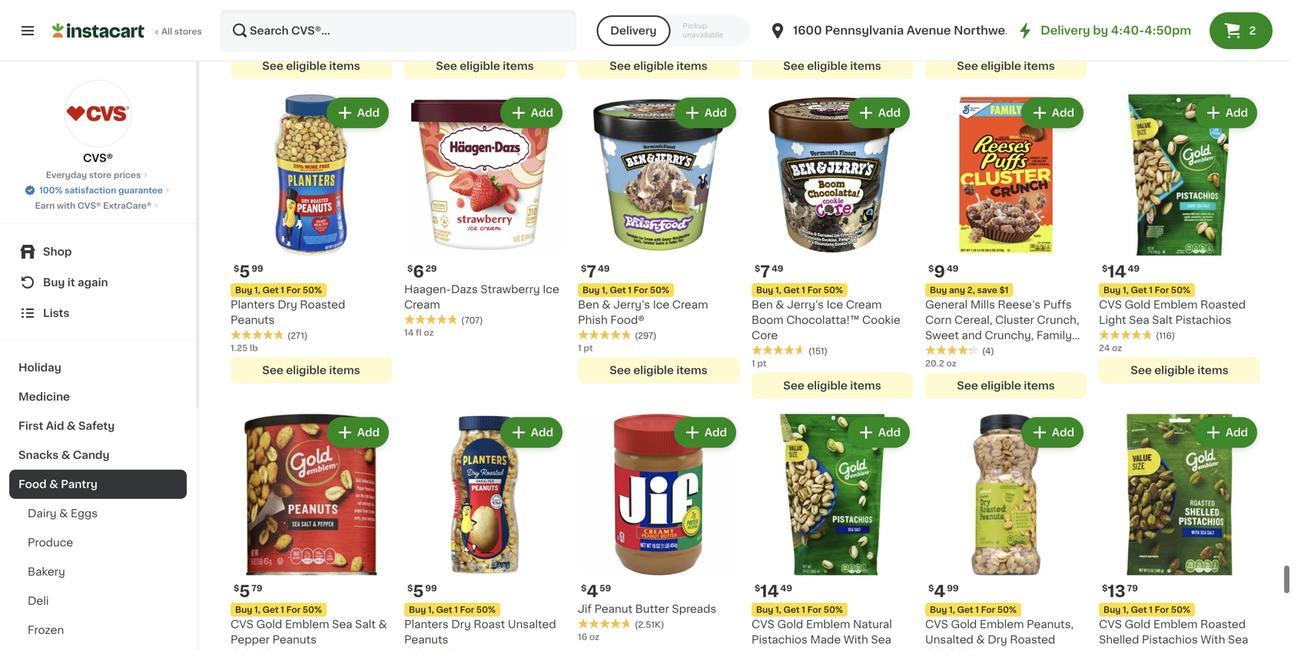 Task type: locate. For each thing, give the bounding box(es) containing it.
2 jerry's from the left
[[787, 282, 824, 293]]

2 vertical spatial dry
[[988, 617, 1007, 628]]

ice inside 'ben & jerry's ice cream phish food®'
[[653, 282, 670, 293]]

with for roasted
[[1201, 617, 1225, 628]]

2 horizontal spatial ice
[[827, 282, 843, 293]]

1, up boom
[[775, 268, 781, 277]]

2 79 from the left
[[1127, 567, 1138, 575]]

buy up boom
[[756, 268, 773, 277]]

0 horizontal spatial with
[[844, 617, 868, 628]]

for up planters dry roasted peanuts
[[286, 268, 301, 277]]

emblem inside cvs gold emblem sea salt & pepper peanuts
[[285, 602, 329, 613]]

delivery left by
[[1041, 25, 1090, 36]]

eggs
[[71, 509, 98, 520]]

49 for cvs gold emblem roasted light sea salt pistachios
[[1128, 247, 1140, 255]]

cream inside 'ben & jerry's ice cream phish food®'
[[672, 282, 708, 293]]

$ inside $ 5 99
[[407, 567, 413, 575]]

get up cvs gold emblem natural pistachios made with sea salt
[[784, 589, 800, 597]]

1 up planters dry roast unsalted peanuts
[[454, 589, 458, 597]]

1, up light
[[1123, 268, 1129, 277]]

1 horizontal spatial with
[[1201, 617, 1225, 628]]

see eligible items button down (4)
[[925, 355, 1087, 381]]

1 horizontal spatial ben
[[752, 282, 773, 293]]

with for natural
[[844, 617, 868, 628]]

2 with from the left
[[1201, 617, 1225, 628]]

0 vertical spatial planters
[[231, 282, 275, 293]]

see eligible items down northwest
[[957, 43, 1055, 54]]

ice right strawberry
[[543, 266, 559, 277]]

50% for planters dry roast unsalted peanuts
[[476, 589, 496, 597]]

1 vertical spatial planters
[[404, 602, 449, 613]]

1 16 from the top
[[578, 22, 587, 30]]

ice
[[543, 266, 559, 277], [653, 282, 670, 293], [827, 282, 843, 293]]

1 jerry's from the left
[[613, 282, 650, 293]]

dry inside planters dry roast unsalted peanuts
[[451, 602, 471, 613]]

5 left "99"
[[413, 566, 424, 582]]

sea inside cvs gold emblem roasted light sea salt pistachios
[[1129, 297, 1149, 308]]

1, up phish
[[602, 268, 608, 277]]

get for cvs gold emblem natural pistachios made with sea salt
[[784, 589, 800, 597]]

1 $7.49 element from the left
[[578, 244, 739, 264]]

avenue
[[907, 25, 951, 36]]

3 cream from the left
[[846, 282, 882, 293]]

for for cvs gold emblem roasted light sea salt pistachios
[[1155, 268, 1169, 277]]

get up food® at the top
[[610, 268, 626, 277]]

get up boom
[[784, 268, 800, 277]]

79 right 13
[[1127, 567, 1138, 575]]

1 vertical spatial unsalted
[[925, 617, 974, 628]]

buy up planters dry roasted peanuts
[[235, 268, 252, 277]]

all stores
[[161, 27, 202, 36]]

cvs inside cvs gold emblem roasted shelled pistachios with sea salt
[[1099, 602, 1122, 613]]

buy for cvs gold emblem roasted shelled pistachios with sea salt
[[1104, 589, 1121, 597]]

buy down $ 5 79
[[235, 589, 252, 597]]

buy down $ 5 99
[[409, 589, 426, 597]]

planters inside planters dry roasted peanuts
[[231, 282, 275, 293]]

99
[[425, 567, 437, 575]]

for
[[286, 268, 301, 277], [634, 268, 648, 277], [807, 268, 822, 277], [1155, 268, 1169, 277], [286, 589, 301, 597], [460, 589, 474, 597], [807, 589, 822, 597], [981, 589, 995, 597], [1155, 589, 1169, 597]]

1, for planters dry roasted peanuts
[[254, 268, 260, 277]]

sea
[[1129, 297, 1149, 308], [332, 602, 352, 613], [871, 617, 891, 628], [1228, 617, 1248, 628]]

core
[[752, 313, 778, 323]]

1 pt right stores at the top of page
[[231, 22, 246, 30]]

5 for cvs
[[239, 566, 250, 582]]

1 horizontal spatial delivery
[[1041, 25, 1090, 36]]

salt
[[1152, 297, 1173, 308], [355, 602, 376, 613], [752, 633, 772, 643], [1099, 633, 1120, 643]]

buy 1, get 1 for 50% for cvs gold emblem roasted shelled pistachios with sea salt
[[1104, 589, 1190, 597]]

1 horizontal spatial 49
[[947, 247, 959, 255]]

with inside cvs gold emblem natural pistachios made with sea salt
[[844, 617, 868, 628]]

buy any 2, save $1
[[930, 268, 1009, 277]]

get up pepper
[[262, 589, 279, 597]]

emblem inside cvs gold emblem roasted shelled pistachios with sea salt
[[1153, 602, 1198, 613]]

100% satisfaction guarantee button
[[24, 181, 172, 197]]

1 16 oz from the top
[[578, 22, 599, 30]]

1 pt
[[231, 22, 246, 30], [578, 326, 593, 335], [752, 342, 767, 350]]

1 with from the left
[[844, 617, 868, 628]]

earn
[[35, 202, 55, 210]]

get for ben & jerry's ice cream phish food®
[[610, 268, 626, 277]]

1 for cvs gold emblem roasted light sea salt pistachios
[[1149, 268, 1153, 277]]

ben inside 'ben & jerry's ice cream phish food®'
[[578, 282, 599, 293]]

ben inside ben & jerry's ice cream boom chocolatta!™ cookie core
[[752, 282, 773, 293]]

$ 5 79
[[234, 566, 262, 582]]

satisfaction
[[65, 186, 116, 195]]

cvs inside cvs gold emblem sea salt & pepper peanuts
[[231, 602, 254, 613]]

delivery inside "button"
[[610, 25, 657, 36]]

buy left it
[[43, 277, 65, 288]]

buy down 13
[[1104, 589, 1121, 597]]

jerry's inside ben & jerry's ice cream boom chocolatta!™ cookie core
[[787, 282, 824, 293]]

1 horizontal spatial ice
[[653, 282, 670, 293]]

lists link
[[9, 298, 187, 329]]

50% for cvs gold emblem natural pistachios made with sea salt
[[824, 589, 843, 597]]

sea inside cvs gold emblem natural pistachios made with sea salt
[[871, 617, 891, 628]]

pt down phish
[[584, 326, 593, 335]]

oz
[[589, 22, 599, 30], [763, 22, 773, 30], [933, 22, 943, 30], [424, 311, 434, 320], [1112, 326, 1122, 335], [946, 342, 957, 350], [589, 616, 599, 624]]

jerry's up the chocolatta!™ on the top of the page
[[787, 282, 824, 293]]

1 ben from the left
[[578, 282, 599, 293]]

2 horizontal spatial pt
[[757, 342, 767, 350]]

1 up cvs gold emblem natural pistachios made with sea salt
[[802, 589, 805, 597]]

1, for cvs gold emblem sea salt & pepper peanuts
[[254, 589, 260, 597]]

salt inside cvs gold emblem natural pistachios made with sea salt
[[752, 633, 772, 643]]

1 up cvs gold emblem roasted light sea salt pistachios
[[1149, 268, 1153, 277]]

1 horizontal spatial cream
[[672, 282, 708, 293]]

ice up the chocolatta!™ on the top of the page
[[827, 282, 843, 293]]

get up cvs gold emblem peanuts, unsalted & dry roasted
[[957, 589, 973, 597]]

0 vertical spatial unsalted
[[508, 602, 556, 613]]

pistachios inside cvs gold emblem roasted shelled pistachios with sea salt
[[1142, 617, 1198, 628]]

1 pt down phish
[[578, 326, 593, 335]]

emblem for salt
[[285, 602, 329, 613]]

buy 1, get 1 for 50% for ben & jerry's ice cream boom chocolatta!™ cookie core
[[756, 268, 843, 277]]

roast
[[474, 602, 505, 613]]

buy 1, get 1 for 50% down "99"
[[409, 589, 496, 597]]

peanuts down $ 5 99
[[404, 617, 448, 628]]

add
[[357, 90, 380, 100], [531, 90, 553, 100], [705, 90, 727, 100], [878, 90, 901, 100], [1052, 90, 1074, 100], [1226, 90, 1248, 100], [357, 410, 380, 421], [531, 410, 553, 421], [705, 410, 727, 421], [878, 410, 901, 421], [1052, 410, 1074, 421], [1226, 410, 1248, 421]]

for up cvs gold emblem peanuts, unsalted & dry roasted
[[981, 589, 995, 597]]

buy up phish
[[583, 268, 600, 277]]

50% up cvs gold emblem roasted light sea salt pistachios
[[1171, 268, 1190, 277]]

unsalted inside cvs gold emblem peanuts, unsalted & dry roasted
[[925, 617, 974, 628]]

$4.99 element
[[925, 564, 1087, 584]]

cvs for cvs gold emblem sea salt & pepper peanuts
[[231, 602, 254, 613]]

1 vertical spatial 1 pt
[[578, 326, 593, 335]]

gold for cvs gold emblem roasted shelled pistachios with sea salt
[[1125, 602, 1151, 613]]

peanuts inside planters dry roasted peanuts
[[231, 297, 275, 308]]

see eligible items inside product group
[[957, 43, 1055, 54]]

0 horizontal spatial $7.49 element
[[578, 244, 739, 264]]

pistachios inside cvs gold emblem roasted light sea salt pistachios
[[1176, 297, 1231, 308]]

unsalted inside planters dry roast unsalted peanuts
[[508, 602, 556, 613]]

2 horizontal spatial 1 pt
[[752, 342, 767, 350]]

boom
[[752, 297, 784, 308]]

50% inside product group
[[1171, 589, 1190, 597]]

delivery
[[1041, 25, 1090, 36], [610, 25, 657, 36]]

8
[[925, 22, 931, 30]]

1 up cvs gold emblem sea salt & pepper peanuts
[[281, 589, 284, 597]]

0 vertical spatial pt
[[236, 22, 246, 30]]

1 vertical spatial 16 oz
[[578, 616, 599, 624]]

1 vertical spatial 16
[[578, 616, 587, 624]]

snacks & candy
[[18, 450, 109, 461]]

1 cream from the left
[[404, 282, 440, 293]]

see
[[262, 43, 283, 54], [436, 43, 457, 54], [610, 43, 631, 54], [957, 43, 978, 54], [262, 348, 283, 358], [610, 348, 631, 358], [1131, 348, 1152, 358], [783, 363, 804, 374], [957, 363, 978, 374]]

buy 1, get 1 for 50% up cvs gold emblem roasted light sea salt pistachios
[[1104, 268, 1190, 277]]

buy 1, get 1 for 50% up planters dry roasted peanuts
[[235, 268, 322, 277]]

salt inside cvs gold emblem roasted light sea salt pistachios
[[1152, 297, 1173, 308]]

medicine link
[[9, 383, 187, 412]]

for up the chocolatta!™ on the top of the page
[[807, 268, 822, 277]]

49 up cvs gold emblem natural pistachios made with sea salt
[[780, 567, 792, 575]]

2 horizontal spatial cream
[[846, 282, 882, 293]]

0 horizontal spatial ice
[[543, 266, 559, 277]]

$ inside $ 6 haagen-dazs strawberry ice cream
[[407, 247, 413, 255]]

50% up made
[[824, 589, 843, 597]]

any
[[949, 268, 965, 277]]

cvs inside cvs gold emblem natural pistachios made with sea salt
[[752, 602, 775, 613]]

emblem
[[1153, 282, 1198, 293], [285, 602, 329, 613], [806, 602, 850, 613], [980, 602, 1024, 613], [1153, 602, 1198, 613]]

buy up light
[[1104, 268, 1121, 277]]

0 horizontal spatial unsalted
[[508, 602, 556, 613]]

cvs® up everyday store prices link
[[83, 153, 113, 164]]

safety
[[78, 421, 115, 432]]

cvs gold emblem roasted shelled pistachios with sea salt
[[1099, 602, 1248, 643]]

buy for cvs gold emblem roasted light sea salt pistachios
[[1104, 268, 1121, 277]]

49 for cvs gold emblem natural pistachios made with sea salt
[[780, 567, 792, 575]]

1 horizontal spatial 5
[[413, 566, 424, 582]]

see eligible items down (497)
[[610, 43, 708, 54]]

2 vertical spatial 1 pt
[[752, 342, 767, 350]]

see inside product group
[[957, 43, 978, 54]]

$ up haagen-
[[407, 247, 413, 255]]

16 inside product group
[[578, 616, 587, 624]]

everyday store prices link
[[46, 169, 150, 181]]

ben for ben & jerry's ice cream boom chocolatta!™ cookie core
[[752, 282, 773, 293]]

roasted inside cvs gold emblem roasted light sea salt pistachios
[[1200, 282, 1246, 293]]

cvs for cvs gold emblem roasted shelled pistachios with sea salt
[[1099, 602, 1122, 613]]

1 79 from the left
[[252, 567, 262, 575]]

see eligible items button down (497)
[[578, 35, 739, 61]]

1 horizontal spatial $7.49 element
[[752, 244, 913, 264]]

unsalted down $4.99 element
[[925, 617, 974, 628]]

8 oz button
[[925, 0, 1087, 32]]

1 up cvs gold emblem peanuts, unsalted & dry roasted
[[975, 589, 979, 597]]

2 horizontal spatial 49
[[1128, 247, 1140, 255]]

unsalted
[[508, 602, 556, 613], [925, 617, 974, 628]]

0 vertical spatial 16
[[578, 22, 587, 30]]

cvs inside cvs gold emblem roasted light sea salt pistachios
[[1099, 282, 1122, 293]]

49 for general mills reese's puffs corn cereal, cluster crunch, sweet and crunchy, family size
[[947, 247, 959, 255]]

0 horizontal spatial 79
[[252, 567, 262, 575]]

instacart logo image
[[52, 22, 144, 40]]

emblem for unsalted
[[980, 602, 1024, 613]]

gold inside cvs gold emblem roasted light sea salt pistachios
[[1125, 282, 1151, 293]]

produce link
[[9, 529, 187, 558]]

2 cream from the left
[[672, 282, 708, 293]]

0 horizontal spatial planters
[[231, 282, 275, 293]]

ben up phish
[[578, 282, 599, 293]]

roasted
[[300, 282, 345, 293], [1200, 282, 1246, 293], [1200, 602, 1246, 613], [1010, 617, 1055, 628]]

ben for ben & jerry's ice cream phish food®
[[578, 282, 599, 293]]

1, for cvs gold emblem roasted light sea salt pistachios
[[1123, 268, 1129, 277]]

2 horizontal spatial dry
[[988, 617, 1007, 628]]

50% up ben & jerry's ice cream boom chocolatta!™ cookie core
[[824, 268, 843, 277]]

cvs for cvs gold emblem peanuts, unsalted & dry roasted
[[925, 602, 948, 613]]

1, inside product group
[[1123, 589, 1129, 597]]

cvs inside cvs gold emblem peanuts, unsalted & dry roasted
[[925, 602, 948, 613]]

1 vertical spatial cvs®
[[77, 202, 101, 210]]

50% down $5.99 element
[[303, 268, 322, 277]]

0 vertical spatial 16 oz
[[578, 22, 599, 30]]

emblem for light
[[1153, 282, 1198, 293]]

eligible down planters dry roasted peanuts
[[286, 348, 326, 358]]

buy 1, get 1 for 50% for planters dry roasted peanuts
[[235, 268, 322, 277]]

pt right stores at the top of page
[[236, 22, 246, 30]]

1 up planters dry roasted peanuts
[[281, 268, 284, 277]]

$ inside $ 5 79
[[234, 567, 239, 575]]

crunch,
[[1037, 297, 1079, 308]]

1, up cvs gold emblem natural pistachios made with sea salt
[[775, 589, 781, 597]]

with
[[844, 617, 868, 628], [1201, 617, 1225, 628]]

general
[[925, 282, 968, 293]]

shelled
[[1099, 617, 1139, 628]]

100% satisfaction guarantee
[[39, 186, 163, 195]]

1 horizontal spatial jerry's
[[787, 282, 824, 293]]

buy 1, get 1 for 50% down $ 5 79
[[235, 589, 322, 597]]

emblem for pistachios
[[806, 602, 850, 613]]

emblem inside cvs gold emblem natural pistachios made with sea salt
[[806, 602, 850, 613]]

jerry's up food® at the top
[[613, 282, 650, 293]]

$
[[407, 247, 413, 255], [234, 567, 239, 575], [407, 567, 413, 575], [581, 567, 587, 575]]

holiday
[[18, 363, 61, 374]]

50% for ben & jerry's ice cream phish food®
[[650, 268, 669, 277]]

1, for ben & jerry's ice cream phish food®
[[602, 268, 608, 277]]

1, down $ 5 79
[[254, 589, 260, 597]]

ice inside ben & jerry's ice cream boom chocolatta!™ cookie core
[[827, 282, 843, 293]]

1 pt down core
[[752, 342, 767, 350]]

for up cvs gold emblem natural pistachios made with sea salt
[[807, 589, 822, 597]]

1 horizontal spatial unsalted
[[925, 617, 974, 628]]

2 16 from the top
[[578, 616, 587, 624]]

get inside product group
[[1131, 589, 1147, 597]]

peanuts inside cvs gold emblem sea salt & pepper peanuts
[[272, 617, 317, 628]]

2 ben from the left
[[752, 282, 773, 293]]

1 inside product group
[[1149, 589, 1153, 597]]

0 vertical spatial 1 pt
[[231, 22, 246, 30]]

delivery for delivery
[[610, 25, 657, 36]]

★★★★★
[[231, 7, 284, 18], [231, 7, 284, 18], [404, 7, 458, 18], [404, 7, 458, 18], [578, 7, 632, 18], [578, 7, 632, 18], [404, 297, 458, 307], [404, 297, 458, 307], [231, 312, 284, 323], [231, 312, 284, 323], [578, 312, 632, 323], [578, 312, 632, 323], [1099, 312, 1153, 323], [1099, 312, 1153, 323], [752, 327, 805, 338], [752, 327, 805, 338], [925, 327, 979, 338], [925, 327, 979, 338], [578, 601, 632, 612], [578, 601, 632, 612], [231, 632, 284, 643], [231, 632, 284, 643], [404, 632, 458, 643], [404, 632, 458, 643], [925, 632, 979, 643], [925, 632, 979, 643]]

buy up cvs gold emblem peanuts, unsalted & dry roasted
[[930, 589, 947, 597]]

50% up 'ben & jerry's ice cream phish food®' in the top of the page
[[650, 268, 669, 277]]

cvs gold emblem roasted light sea salt pistachios
[[1099, 282, 1246, 308]]

gold inside cvs gold emblem sea salt & pepper peanuts
[[256, 602, 282, 613]]

2 button
[[1210, 12, 1273, 49]]

get up cvs gold emblem roasted light sea salt pistachios
[[1131, 268, 1147, 277]]

1 horizontal spatial dry
[[451, 602, 471, 613]]

50% down $4.99 element
[[997, 589, 1017, 597]]

1 5 from the left
[[239, 566, 250, 582]]

1, for ben & jerry's ice cream boom chocolatta!™ cookie core
[[775, 268, 781, 277]]

0 horizontal spatial ben
[[578, 282, 599, 293]]

sea inside cvs gold emblem sea salt & pepper peanuts
[[332, 602, 352, 613]]

gold inside cvs gold emblem roasted shelled pistachios with sea salt
[[1125, 602, 1151, 613]]

1 up cvs gold emblem roasted shelled pistachios with sea salt
[[1149, 589, 1153, 597]]

cream
[[404, 282, 440, 293], [672, 282, 708, 293], [846, 282, 882, 293]]

see eligible items down the (116)
[[1131, 348, 1229, 358]]

food
[[18, 480, 47, 490]]

jerry's inside 'ben & jerry's ice cream phish food®'
[[613, 282, 650, 293]]

1 horizontal spatial planters
[[404, 602, 449, 613]]

$ left "99"
[[407, 567, 413, 575]]

cvs® down satisfaction
[[77, 202, 101, 210]]

Search field
[[221, 11, 575, 51]]

buy inside product group
[[1104, 589, 1121, 597]]

for up 'ben & jerry's ice cream phish food®' in the top of the page
[[634, 268, 648, 277]]

$ up pepper
[[234, 567, 239, 575]]

pepper
[[231, 617, 270, 628]]

for inside product group
[[1155, 589, 1169, 597]]

1 horizontal spatial pt
[[584, 326, 593, 335]]

0 horizontal spatial delivery
[[610, 25, 657, 36]]

buy 1, get 1 for 50% up cvs gold emblem peanuts, unsalted & dry roasted
[[930, 589, 1017, 597]]

eligible inside product group
[[981, 43, 1021, 54]]

for up cvs gold emblem roasted light sea salt pistachios
[[1155, 268, 1169, 277]]

with inside cvs gold emblem roasted shelled pistachios with sea salt
[[1201, 617, 1225, 628]]

buy 1, get 1 for 50% up cvs gold emblem natural pistachios made with sea salt
[[756, 589, 843, 597]]

buy 1, get 1 for 50% down "13 79"
[[1104, 589, 1190, 597]]

14 fl oz
[[404, 311, 434, 320]]

ice up (297)
[[653, 282, 670, 293]]

50% for planters dry roasted peanuts
[[303, 268, 322, 277]]

0 horizontal spatial cream
[[404, 282, 440, 293]]

for up cvs gold emblem sea salt & pepper peanuts
[[286, 589, 301, 597]]

0 vertical spatial dry
[[278, 282, 297, 293]]

cvs®
[[83, 153, 113, 164], [77, 202, 101, 210]]

0 horizontal spatial 49
[[780, 567, 792, 575]]

all stores link
[[52, 9, 203, 52]]

product group containing see eligible items
[[925, 0, 1087, 61]]

pistachios inside cvs gold emblem natural pistachios made with sea salt
[[752, 617, 808, 628]]

$ inside $ 4 jif peanut butter spreads
[[581, 567, 587, 575]]

buy
[[235, 268, 252, 277], [583, 268, 600, 277], [756, 268, 773, 277], [930, 268, 947, 277], [1104, 268, 1121, 277], [43, 277, 65, 288], [235, 589, 252, 597], [409, 589, 426, 597], [756, 589, 773, 597], [930, 589, 947, 597], [1104, 589, 1121, 597]]

planters inside planters dry roast unsalted peanuts
[[404, 602, 449, 613]]

50%
[[303, 268, 322, 277], [650, 268, 669, 277], [824, 268, 843, 277], [1171, 268, 1190, 277], [303, 589, 322, 597], [476, 589, 496, 597], [824, 589, 843, 597], [997, 589, 1017, 597], [1171, 589, 1190, 597]]

salt inside cvs gold emblem sea salt & pepper peanuts
[[355, 602, 376, 613]]

get
[[262, 268, 279, 277], [610, 268, 626, 277], [784, 268, 800, 277], [1131, 268, 1147, 277], [262, 589, 279, 597], [436, 589, 452, 597], [784, 589, 800, 597], [957, 589, 973, 597], [1131, 589, 1147, 597]]

haagen-
[[404, 266, 451, 277]]

1 horizontal spatial 1 pt
[[578, 326, 593, 335]]

unsalted right roast
[[508, 602, 556, 613]]

1, for cvs gold emblem natural pistachios made with sea salt
[[775, 589, 781, 597]]

None search field
[[220, 9, 577, 52]]

cream inside ben & jerry's ice cream boom chocolatta!™ cookie core
[[846, 282, 882, 293]]

crunchy,
[[985, 313, 1034, 323]]

planters up lb on the left bottom of page
[[231, 282, 275, 293]]

cream for ben & jerry's ice cream boom chocolatta!™ cookie core
[[846, 282, 882, 293]]

1 for cvs gold emblem sea salt & pepper peanuts
[[281, 589, 284, 597]]

buy up "general"
[[930, 268, 947, 277]]

cream for ben & jerry's ice cream phish food®
[[672, 282, 708, 293]]

prices
[[114, 171, 141, 179]]

for for planters dry roasted peanuts
[[286, 268, 301, 277]]

dry for roast
[[451, 602, 471, 613]]

$7.49 element up 'ben & jerry's ice cream phish food®' in the top of the page
[[578, 244, 739, 264]]

dry
[[278, 282, 297, 293], [451, 602, 471, 613], [988, 617, 1007, 628]]

planters for planters dry roasted peanuts
[[231, 282, 275, 293]]

0 horizontal spatial jerry's
[[613, 282, 650, 293]]

for up cvs gold emblem roasted shelled pistachios with sea salt
[[1155, 589, 1169, 597]]

product group
[[231, 0, 392, 61], [404, 0, 566, 61], [578, 0, 739, 61], [752, 0, 913, 61], [925, 0, 1087, 61], [231, 77, 392, 366], [404, 77, 566, 321], [578, 77, 739, 366], [752, 77, 913, 381], [925, 77, 1087, 381], [1099, 77, 1260, 366], [231, 397, 392, 651], [404, 397, 566, 651], [578, 397, 739, 626], [752, 397, 913, 651], [925, 397, 1087, 651], [1099, 397, 1260, 651]]

gold inside cvs gold emblem natural pistachios made with sea salt
[[777, 602, 803, 613]]

emblem for shelled
[[1153, 602, 1198, 613]]

mills
[[970, 282, 995, 293]]

holiday link
[[9, 354, 187, 383]]

dry inside planters dry roasted peanuts
[[278, 282, 297, 293]]

0 horizontal spatial 5
[[239, 566, 250, 582]]

see eligible items down (281)
[[262, 43, 360, 54]]

see eligible items down (4)
[[957, 363, 1055, 374]]

buy for cvs gold emblem peanuts, unsalted & dry roasted
[[930, 589, 947, 597]]

emblem inside cvs gold emblem peanuts, unsalted & dry roasted
[[980, 602, 1024, 613]]

earn with cvs® extracare® link
[[35, 200, 161, 212]]

1 vertical spatial dry
[[451, 602, 471, 613]]

get down "13 79"
[[1131, 589, 1147, 597]]

1 for planters dry roasted peanuts
[[281, 268, 284, 277]]

first aid & safety
[[18, 421, 115, 432]]

cluster
[[995, 297, 1034, 308]]

$7.49 element up ben & jerry's ice cream boom chocolatta!™ cookie core
[[752, 244, 913, 264]]

$ up jif
[[581, 567, 587, 575]]

0 horizontal spatial dry
[[278, 282, 297, 293]]

1 vertical spatial pt
[[584, 326, 593, 335]]

buy 1, get 1 for 50%
[[235, 268, 322, 277], [583, 268, 669, 277], [756, 268, 843, 277], [1104, 268, 1190, 277], [235, 589, 322, 597], [409, 589, 496, 597], [756, 589, 843, 597], [930, 589, 1017, 597], [1104, 589, 1190, 597]]

1 horizontal spatial 79
[[1127, 567, 1138, 575]]

gold inside cvs gold emblem peanuts, unsalted & dry roasted
[[951, 602, 977, 613]]

49
[[947, 247, 959, 255], [1128, 247, 1140, 255], [780, 567, 792, 575]]

$5.99 element
[[231, 244, 392, 264]]

peanuts
[[231, 297, 275, 308], [272, 617, 317, 628], [404, 617, 448, 628]]

& inside 'ben & jerry's ice cream phish food®'
[[602, 282, 611, 293]]

dry left roast
[[451, 602, 471, 613]]

50% up cvs gold emblem sea salt & pepper peanuts
[[303, 589, 322, 597]]

for up planters dry roast unsalted peanuts
[[460, 589, 474, 597]]

2 $7.49 element from the left
[[752, 244, 913, 264]]

roasted inside cvs gold emblem roasted shelled pistachios with sea salt
[[1200, 602, 1246, 613]]

2 vertical spatial pt
[[757, 342, 767, 350]]

peanuts,
[[1027, 602, 1074, 613]]

0 vertical spatial cvs®
[[83, 153, 113, 164]]

2 5 from the left
[[413, 566, 424, 582]]

delivery down (497)
[[610, 25, 657, 36]]

24
[[1099, 326, 1110, 335]]

buy 1, get 1 for 50% for cvs gold emblem sea salt & pepper peanuts
[[235, 589, 322, 597]]

get for planters dry roast unsalted peanuts
[[436, 589, 452, 597]]

get for planters dry roasted peanuts
[[262, 268, 279, 277]]

for for cvs gold emblem sea salt & pepper peanuts
[[286, 589, 301, 597]]

sea inside cvs gold emblem roasted shelled pistachios with sea salt
[[1228, 617, 1248, 628]]

see eligible items button
[[231, 35, 392, 61], [404, 35, 566, 61], [578, 35, 739, 61], [925, 35, 1087, 61], [231, 340, 392, 366], [578, 340, 739, 366], [1099, 340, 1260, 366], [752, 355, 913, 381], [925, 355, 1087, 381]]

emblem inside cvs gold emblem roasted light sea salt pistachios
[[1153, 282, 1198, 293]]

buy for ben & jerry's ice cream boom chocolatta!™ cookie core
[[756, 268, 773, 277]]

phish
[[578, 297, 608, 308]]

buy 1, get 1 for 50% up the chocolatta!™ on the top of the page
[[756, 268, 843, 277]]

1, for cvs gold emblem peanuts, unsalted & dry roasted
[[949, 589, 955, 597]]

$7.49 element
[[578, 244, 739, 264], [752, 244, 913, 264]]

cvs for cvs gold emblem natural pistachios made with sea salt
[[752, 602, 775, 613]]

product group containing 6
[[404, 77, 566, 321]]

store
[[89, 171, 112, 179]]

buy 1, get 1 for 50% inside product group
[[1104, 589, 1190, 597]]

100%
[[39, 186, 63, 195]]

1.25
[[231, 326, 248, 335]]



Task type: vqa. For each thing, say whether or not it's contained in the screenshot.
a associated with Spinach
no



Task type: describe. For each thing, give the bounding box(es) containing it.
delivery by 4:40-4:50pm
[[1041, 25, 1191, 36]]

with
[[57, 202, 75, 210]]

get for cvs gold emblem sea salt & pepper peanuts
[[262, 589, 279, 597]]

it
[[67, 277, 75, 288]]

stores
[[174, 27, 202, 36]]

roasted inside cvs gold emblem peanuts, unsalted & dry roasted
[[1010, 617, 1055, 628]]

$ 5 99
[[407, 566, 437, 582]]

jif
[[578, 587, 592, 597]]

(281)
[[287, 9, 308, 18]]

2,
[[967, 268, 975, 277]]

$ for $ 4 jif peanut butter spreads
[[581, 567, 587, 575]]

extracare®
[[103, 202, 152, 210]]

sweet
[[925, 313, 959, 323]]

for for cvs gold emblem natural pistachios made with sea salt
[[807, 589, 822, 597]]

2 16 oz from the top
[[578, 616, 599, 624]]

1 for ben & jerry's ice cream boom chocolatta!™ cookie core
[[802, 268, 805, 277]]

everyday store prices
[[46, 171, 141, 179]]

1600 pennsylvania avenue northwest
[[793, 25, 1017, 36]]

spreads
[[672, 587, 716, 597]]

$1
[[999, 268, 1009, 277]]

family
[[1037, 313, 1072, 323]]

cvs gold emblem sea salt & pepper peanuts
[[231, 602, 387, 628]]

(124)
[[287, 634, 308, 643]]

planters dry roast unsalted peanuts
[[404, 602, 556, 628]]

see eligible items down planters dry roasted peanuts
[[262, 348, 360, 358]]

eligible down (497)
[[633, 43, 674, 54]]

everyday
[[46, 171, 87, 179]]

(116)
[[1156, 314, 1175, 323]]

jerry's for food®
[[613, 282, 650, 293]]

$ for $ 5 79
[[234, 567, 239, 575]]

gold for cvs gold emblem natural pistachios made with sea salt
[[777, 602, 803, 613]]

1 for cvs gold emblem roasted shelled pistachios with sea salt
[[1149, 589, 1153, 597]]

pantry
[[61, 480, 98, 490]]

get for ben & jerry's ice cream boom chocolatta!™ cookie core
[[784, 268, 800, 277]]

buy for cvs gold emblem sea salt & pepper peanuts
[[235, 589, 252, 597]]

1 right stores at the top of page
[[231, 22, 234, 30]]

buy for general mills reese's puffs corn cereal, cluster crunch, sweet and crunchy, family size
[[930, 268, 947, 277]]

6
[[413, 246, 424, 262]]

& inside cvs gold emblem sea salt & pepper peanuts
[[378, 602, 387, 613]]

puffs
[[1043, 282, 1072, 293]]

see eligible items button down (188)
[[404, 35, 566, 61]]

for for ben & jerry's ice cream phish food®
[[634, 268, 648, 277]]

see eligible items down (297)
[[610, 348, 708, 358]]

0 horizontal spatial 1 pt
[[231, 22, 246, 30]]

50% for cvs gold emblem sea salt & pepper peanuts
[[303, 589, 322, 597]]

(4)
[[982, 330, 994, 338]]

eligible down (281)
[[286, 43, 326, 54]]

buy 1, get 1 for 50% for planters dry roast unsalted peanuts
[[409, 589, 496, 597]]

& inside ben & jerry's ice cream boom chocolatta!™ cookie core
[[776, 282, 784, 293]]

made
[[810, 617, 841, 628]]

dazs
[[451, 266, 478, 277]]

$ 4 jif peanut butter spreads
[[578, 566, 716, 597]]

natural
[[853, 602, 892, 613]]

$7.49 element for chocolatta!™
[[752, 244, 913, 264]]

size
[[925, 328, 948, 339]]

20.2 oz
[[925, 342, 957, 350]]

dairy & eggs
[[28, 509, 98, 520]]

50% for ben & jerry's ice cream boom chocolatta!™ cookie core
[[824, 268, 843, 277]]

50% for cvs gold emblem roasted shelled pistachios with sea salt
[[1171, 589, 1190, 597]]

aid
[[46, 421, 64, 432]]

1 down phish
[[578, 326, 582, 335]]

(297)
[[635, 314, 657, 323]]

for for cvs gold emblem peanuts, unsalted & dry roasted
[[981, 589, 995, 597]]

product group containing 13
[[1099, 397, 1260, 651]]

save
[[977, 268, 997, 277]]

see eligible items button down lb on the left bottom of page
[[231, 340, 392, 366]]

(81)
[[982, 634, 998, 643]]

see eligible items button down '8 oz' button
[[925, 35, 1087, 61]]

see eligible items down (188)
[[436, 43, 534, 54]]

buy for planters dry roasted peanuts
[[235, 268, 252, 277]]

bakery
[[28, 567, 65, 578]]

buy for cvs gold emblem natural pistachios made with sea salt
[[756, 589, 773, 597]]

buy for ben & jerry's ice cream phish food®
[[583, 268, 600, 277]]

2
[[1249, 25, 1256, 36]]

for for ben & jerry's ice cream boom chocolatta!™ cookie core
[[807, 268, 822, 277]]

1.25 lb
[[231, 326, 258, 335]]

for for cvs gold emblem roasted shelled pistachios with sea salt
[[1155, 589, 1169, 597]]

by
[[1093, 25, 1108, 36]]

eligible down (4)
[[981, 363, 1021, 374]]

cookie
[[862, 297, 900, 308]]

$ for $ 5 99
[[407, 567, 413, 575]]

buy 1, get 1 for 50% for ben & jerry's ice cream phish food®
[[583, 268, 669, 277]]

pt for ben & jerry's ice cream boom chocolatta!™ cookie core
[[757, 342, 767, 350]]

light
[[1099, 297, 1126, 308]]

pt for ben & jerry's ice cream phish food®
[[584, 326, 593, 335]]

planters dry roasted peanuts
[[231, 282, 345, 308]]

50% for cvs gold emblem peanuts, unsalted & dry roasted
[[997, 589, 1017, 597]]

shop
[[43, 247, 72, 257]]

get for cvs gold emblem roasted light sea salt pistachios
[[1131, 268, 1147, 277]]

79 inside "13 79"
[[1127, 567, 1138, 575]]

dairy & eggs link
[[9, 500, 187, 529]]

medicine
[[18, 392, 70, 403]]

delivery button
[[597, 15, 670, 46]]

& inside cvs gold emblem peanuts, unsalted & dry roasted
[[976, 617, 985, 628]]

buy 1, get 1 for 50% for cvs gold emblem natural pistachios made with sea salt
[[756, 589, 843, 597]]

1600 pennsylvania avenue northwest button
[[768, 9, 1017, 52]]

guarantee
[[118, 186, 163, 195]]

$ for $ 6 haagen-dazs strawberry ice cream
[[407, 247, 413, 255]]

1 for ben & jerry's ice cream phish food®
[[628, 268, 632, 277]]

jerry's for chocolatta!™
[[787, 282, 824, 293]]

cream inside $ 6 haagen-dazs strawberry ice cream
[[404, 282, 440, 293]]

1, for cvs gold emblem roasted shelled pistachios with sea salt
[[1123, 589, 1129, 597]]

items inside product group
[[1024, 43, 1055, 54]]

ice inside $ 6 haagen-dazs strawberry ice cream
[[543, 266, 559, 277]]

cvs gold emblem natural pistachios made with sea salt
[[752, 602, 892, 643]]

1 down core
[[752, 342, 755, 350]]

and
[[962, 313, 982, 323]]

product group containing 10 oz
[[752, 0, 913, 61]]

5 for planters
[[413, 566, 424, 582]]

get for cvs gold emblem roasted shelled pistachios with sea salt
[[1131, 589, 1147, 597]]

food & pantry
[[18, 480, 98, 490]]

1 for cvs gold emblem natural pistachios made with sea salt
[[802, 589, 805, 597]]

pennsylvania
[[825, 25, 904, 36]]

0 horizontal spatial pt
[[236, 22, 246, 30]]

butter
[[635, 587, 669, 597]]

1600
[[793, 25, 822, 36]]

service type group
[[597, 15, 750, 46]]

13
[[1108, 566, 1126, 582]]

snacks
[[18, 450, 59, 461]]

buy 1, get 1 for 50% for cvs gold emblem peanuts, unsalted & dry roasted
[[930, 589, 1017, 597]]

buy for planters dry roast unsalted peanuts
[[409, 589, 426, 597]]

corn
[[925, 297, 952, 308]]

ice for ben & jerry's ice cream phish food®
[[653, 282, 670, 293]]

get for cvs gold emblem peanuts, unsalted & dry roasted
[[957, 589, 973, 597]]

oz inside button
[[763, 22, 773, 30]]

(188)
[[461, 9, 482, 18]]

1 for cvs gold emblem peanuts, unsalted & dry roasted
[[975, 589, 979, 597]]

1 pt for ben & jerry's ice cream phish food®
[[578, 326, 593, 335]]

peanut
[[594, 587, 633, 597]]

product group containing 4
[[578, 397, 739, 626]]

snacks & candy link
[[9, 441, 187, 470]]

gold for cvs gold emblem sea salt & pepper peanuts
[[256, 602, 282, 613]]

buy 1, get 1 for 50% for cvs gold emblem roasted light sea salt pistachios
[[1104, 268, 1190, 277]]

79 inside $ 5 79
[[252, 567, 262, 575]]

$ 6 haagen-dazs strawberry ice cream
[[404, 246, 559, 293]]

frozen link
[[9, 616, 187, 646]]

eligible down the (116)
[[1154, 348, 1195, 358]]

salt inside cvs gold emblem roasted shelled pistachios with sea salt
[[1099, 633, 1120, 643]]

1 for planters dry roast unsalted peanuts
[[454, 589, 458, 597]]

buy it again
[[43, 277, 108, 288]]

roasted inside planters dry roasted peanuts
[[300, 282, 345, 293]]

eligible down (297)
[[633, 348, 674, 358]]

all
[[161, 27, 172, 36]]

cvs® logo image
[[64, 80, 132, 148]]

1, for planters dry roast unsalted peanuts
[[428, 589, 434, 597]]

10
[[752, 22, 761, 30]]

1 pt for ben & jerry's ice cream boom chocolatta!™ cookie core
[[752, 342, 767, 350]]

planters for planters dry roast unsalted peanuts
[[404, 602, 449, 613]]

4
[[587, 566, 598, 582]]

(2.51k)
[[635, 603, 664, 612]]

gold for cvs gold emblem peanuts, unsalted & dry roasted
[[951, 602, 977, 613]]

delivery for delivery by 4:40-4:50pm
[[1041, 25, 1090, 36]]

see eligible items button down the (116)
[[1099, 340, 1260, 366]]

peanuts inside planters dry roast unsalted peanuts
[[404, 617, 448, 628]]

see eligible items down ben & jerry's ice cream boom chocolatta!™ cookie core
[[783, 363, 881, 374]]

ben & jerry's ice cream phish food®
[[578, 282, 708, 308]]

lists
[[43, 308, 70, 319]]

ice for ben & jerry's ice cream boom chocolatta!™ cookie core
[[827, 282, 843, 293]]

dry inside cvs gold emblem peanuts, unsalted & dry roasted
[[988, 617, 1007, 628]]

see eligible items button down (297)
[[578, 340, 739, 366]]

cvs for cvs gold emblem roasted light sea salt pistachios
[[1099, 282, 1122, 293]]

gold for cvs gold emblem roasted light sea salt pistachios
[[1125, 282, 1151, 293]]

cvs® link
[[64, 80, 132, 166]]

delivery by 4:40-4:50pm link
[[1016, 22, 1191, 40]]

for for planters dry roast unsalted peanuts
[[460, 589, 474, 597]]

ben & jerry's ice cream boom chocolatta!™ cookie core
[[752, 282, 900, 323]]

20.2
[[925, 342, 944, 350]]

dry for roasted
[[278, 282, 297, 293]]

eligible down ben & jerry's ice cream boom chocolatta!™ cookie core
[[807, 363, 848, 374]]

northwest
[[954, 25, 1017, 36]]

eligible down (188)
[[460, 43, 500, 54]]

deli link
[[9, 587, 187, 616]]

first aid & safety link
[[9, 412, 187, 441]]

reese's
[[998, 282, 1041, 293]]

lb
[[250, 326, 258, 335]]

24 oz
[[1099, 326, 1122, 335]]

oz inside button
[[933, 22, 943, 30]]

fl
[[416, 311, 422, 320]]

dairy
[[28, 509, 56, 520]]

50% for cvs gold emblem roasted light sea salt pistachios
[[1171, 268, 1190, 277]]

see eligible items button down ben & jerry's ice cream boom chocolatta!™ cookie core
[[752, 355, 913, 381]]

10 oz button
[[752, 0, 913, 32]]

see eligible items button down (281)
[[231, 35, 392, 61]]

chocolatta!™
[[786, 297, 860, 308]]

cvs gold emblem peanuts, unsalted & dry roasted
[[925, 602, 1074, 628]]



